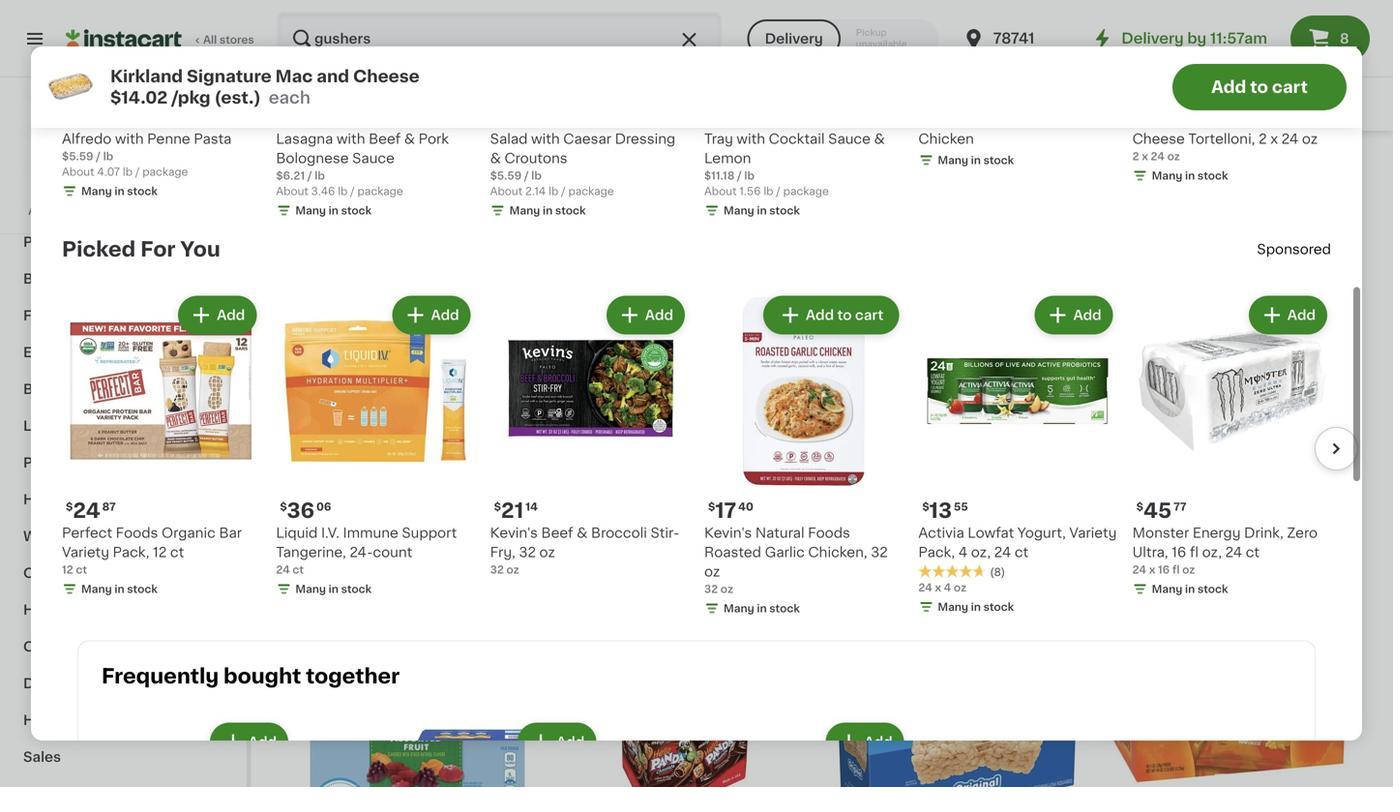 Task type: describe. For each thing, give the bounding box(es) containing it.
package inside kirkland signature shrimp tray with cocktail sauce & lemon $11.18 / lb about 1.56 lb / package
[[784, 186, 829, 196]]

tortelloni,
[[1189, 132, 1256, 146]]

& inside $ 21 kirkland signature ravioli lasagna with beef & pork bolognese sauce $6.21 / lb about 3.46 lb / package
[[404, 132, 415, 146]]

24 down baking and cooking at the top right
[[1152, 151, 1165, 162]]

/ up 100% satisfaction guarantee button
[[135, 166, 140, 177]]

tray
[[705, 132, 734, 146]]

3 gluten-free from the left
[[832, 432, 899, 442]]

/ right 2.14 at the left top of page
[[562, 186, 566, 196]]

in down lowfat
[[972, 602, 981, 612]]

1 vertical spatial 21
[[842, 401, 864, 421]]

pricing
[[95, 167, 133, 178]]

in up candy
[[115, 186, 124, 196]]

1 horizontal spatial 12
[[153, 546, 167, 559]]

2 best from the left
[[566, 380, 587, 389]]

each
[[269, 90, 311, 106]]

paper goods link
[[12, 444, 235, 481]]

/ up seafood
[[96, 151, 101, 161]]

21 inside $ 21 kirkland signature ravioli lasagna with beef & pork bolognese sauce $6.21 / lb about 3.46 lb / package
[[287, 87, 310, 107]]

many down 3.46
[[296, 205, 326, 216]]

in down tortelloni,
[[1186, 170, 1196, 181]]

count for 17
[[1309, 426, 1349, 440]]

household link
[[12, 76, 235, 113]]

stock down kirkland signature shrimp tray with cocktail sauce & lemon $11.18 / lb about 1.56 lb / package on the top right of the page
[[770, 205, 800, 216]]

service type group
[[748, 19, 940, 58]]

lb up seafood
[[103, 151, 113, 161]]

stock down perfect foods organic bar variety pack, 12 ct 12 ct
[[127, 584, 158, 595]]

lb up 3.46
[[315, 170, 325, 181]]

kirkland for kirkland signature mac and cheese $14.02 /pkg (est.) each
[[110, 68, 183, 85]]

ct down the organic
[[170, 546, 184, 559]]

variety up 06
[[290, 469, 338, 483]]

floral
[[23, 309, 62, 322]]

1 vertical spatial 2
[[1133, 151, 1140, 162]]

0 vertical spatial add to cart
[[1212, 79, 1309, 95]]

many in stock down the monster energy drink, zero ultra, 16 fl oz, 24 ct 24 x 16 fl oz
[[1153, 584, 1229, 595]]

home goods link
[[12, 702, 235, 739]]

& right deli
[[54, 677, 65, 690]]

about inside kirkland signature chicken alfredo with penne pasta $5.59 / lb about 4.07 lb / package
[[62, 166, 94, 177]]

cheese inside kirkland signature five cheese tortelloni, 2 x 24 oz 2 x 24 oz
[[1133, 132, 1186, 146]]

$ inside $ 22 75
[[66, 88, 73, 99]]

pack, up 'broccoli'
[[611, 469, 648, 483]]

sauce inside $ 21 kirkland signature ravioli lasagna with beef & pork bolognese sauce $6.21 / lb about 3.46 lb / package
[[352, 151, 395, 165]]

06
[[317, 502, 331, 512]]

in down the monster energy drink, zero ultra, 16 fl oz, 24 ct 24 x 16 fl oz
[[1186, 584, 1196, 595]]

0 horizontal spatial 4
[[944, 582, 952, 593]]

kevin's beef & broccoli stir- fry, 32 oz 32 oz
[[490, 526, 680, 575]]

foot,
[[1007, 450, 1042, 463]]

stock down kirkland signature rotisserie chicken
[[984, 155, 1015, 165]]

cider
[[74, 382, 112, 396]]

health & personal care
[[23, 493, 185, 506]]

candy
[[92, 198, 138, 212]]

signature inside $ 21 kirkland signature ravioli lasagna with beef & pork bolognese sauce $6.21 / lb about 3.46 lb / package
[[334, 113, 400, 126]]

other
[[23, 566, 64, 580]]

1 91 from the left
[[326, 402, 338, 412]]

rotisserie
[[1046, 113, 1114, 126]]

67
[[1169, 88, 1182, 99]]

& left 87
[[73, 493, 84, 506]]

tangerine,
[[276, 546, 346, 559]]

stock up immune
[[356, 507, 386, 518]]

snacks
[[23, 198, 74, 212]]

24 inside the liquid i.v. immune support tangerine, 24-count 24 ct
[[276, 565, 290, 575]]

sales link
[[12, 739, 235, 775]]

stock down "policy"
[[127, 186, 158, 196]]

policy
[[136, 167, 170, 178]]

1 0.8 from the left
[[413, 469, 436, 483]]

many down 2.14 at the left top of page
[[510, 205, 540, 216]]

cleaning & laundry link
[[12, 628, 235, 665]]

fruit up 06
[[290, 450, 321, 463]]

kirkland for kirkland signature five cheese tortelloni, 2 x 24 oz 2 x 24 oz
[[1133, 113, 1188, 126]]

stock down bolognese
[[341, 205, 372, 216]]

3 best seller from the left
[[836, 380, 885, 389]]

zero
[[1288, 526, 1319, 540]]

care
[[152, 493, 185, 506]]

2 0.8 from the left
[[683, 469, 706, 483]]

many in stock down 1.56
[[724, 205, 800, 216]]

in down 1.56
[[757, 205, 767, 216]]

many up snacks & candy
[[81, 186, 112, 196]]

variety inside activia lowfat yogurt, variety pack, 4 oz, 24 ct
[[1070, 526, 1117, 540]]

together
[[306, 666, 400, 686]]

welch's fruit snacks, .8 oz, 90 count (1.06k)
[[1101, 426, 1349, 458]]

& down 100%
[[77, 198, 88, 212]]

fruit inside welch's fruit snacks, .8 oz, 90 count (1.06k)
[[1157, 426, 1188, 440]]

lb right 2.14 at the left top of page
[[549, 186, 559, 196]]

many in stock down kirkland signature rotisserie chicken
[[938, 155, 1015, 165]]

32 right chicken,
[[871, 546, 888, 559]]

bakery link
[[12, 113, 235, 150]]

baking
[[1083, 97, 1130, 111]]

many in stock up 'i.v.'
[[310, 507, 386, 518]]

3 free from the left
[[874, 432, 899, 442]]

1 15 from the left
[[301, 401, 324, 421]]

delivery for delivery by 11:57am
[[1122, 31, 1185, 45]]

fruit up the support
[[385, 450, 416, 463]]

hard beverages link
[[12, 591, 235, 628]]

1 gluten- from the left
[[292, 432, 334, 442]]

with inside $ 21 kirkland signature ravioli lasagna with beef & pork bolognese sauce $6.21 / lb about 3.46 lb / package
[[337, 132, 365, 146]]

$ 21 14 inside item carousel region
[[494, 501, 538, 521]]

2 gluten- from the left
[[562, 432, 604, 442]]

wine link
[[12, 518, 235, 555]]

/ right 3.46
[[351, 186, 355, 196]]

home goods
[[23, 713, 115, 727]]

shrimp
[[832, 113, 880, 126]]

monster energy drink, zero ultra, 16 fl oz, 24 ct 24 x 16 fl oz
[[1133, 526, 1319, 575]]

variety up 'broccoli'
[[560, 469, 608, 483]]

kirkland inside $ 21 kirkland signature ravioli lasagna with beef & pork bolognese sauce $6.21 / lb about 3.46 lb / package
[[276, 113, 331, 126]]

22
[[73, 87, 99, 107]]

36
[[287, 501, 315, 521]]

product group containing 36
[[276, 292, 475, 601]]

to inside item carousel region
[[838, 308, 852, 322]]

32 right fry,
[[519, 546, 536, 559]]

in down 3.46
[[329, 205, 339, 216]]

1 $ 15 91 from the left
[[294, 401, 338, 421]]

& right beer
[[59, 382, 71, 396]]

1.56
[[740, 186, 761, 196]]

drink,
[[1245, 526, 1284, 540]]

0 horizontal spatial 48
[[831, 488, 845, 499]]

1 horizontal spatial 14
[[866, 402, 878, 412]]

$22.75 per package (estimated) element
[[62, 85, 261, 110]]

0 horizontal spatial 12
[[62, 565, 73, 575]]

many down roasted
[[724, 603, 755, 614]]

0 vertical spatial $ 21 14
[[834, 401, 878, 421]]

you
[[180, 239, 221, 259]]

90
[[1287, 426, 1306, 440]]

4 inside activia lowfat yogurt, variety pack, 4 oz, 24 ct
[[959, 546, 968, 559]]

oz, inside welch's fruit snacks, .8 oz, 90 count (1.06k)
[[1264, 426, 1284, 440]]

ct inside the liquid i.v. immune support tangerine, 24-count 24 ct
[[293, 565, 304, 575]]

0 vertical spatial 2
[[1259, 132, 1268, 146]]

results
[[290, 83, 371, 104]]

0 horizontal spatial caesar
[[564, 132, 612, 146]]

delivery for delivery
[[765, 32, 824, 45]]

x down baking and cooking link
[[1143, 151, 1149, 162]]

$14.02
[[110, 90, 168, 106]]

0 vertical spatial 48
[[1045, 450, 1063, 463]]

100% satisfaction guarantee button
[[30, 180, 217, 199]]

1 horizontal spatial 16
[[1172, 546, 1187, 559]]

2 vertical spatial 21
[[501, 501, 524, 521]]

0 vertical spatial costco
[[98, 144, 149, 158]]

x right the foot,
[[1067, 450, 1074, 463]]

8
[[1341, 32, 1350, 45]]

liquid
[[276, 526, 318, 540]]

welch's
[[1101, 426, 1154, 440]]

goods
[[1337, 97, 1381, 111]]

support
[[402, 526, 457, 540]]

signature for and
[[187, 68, 272, 85]]

canned
[[1281, 97, 1334, 111]]

kirkland signature caesar salad with caesar dressing & croutons $5.59 / lb about 2.14 lb / package
[[490, 113, 676, 196]]

instacart logo image
[[66, 27, 182, 50]]

and inside recommended searches element
[[1133, 97, 1160, 111]]

many in stock down tangerine,
[[296, 584, 372, 595]]

stock down the kirkland signature caesar salad with caesar dressing & croutons $5.59 / lb about 2.14 lb / package on the left of the page
[[556, 205, 586, 216]]

13
[[930, 501, 953, 521]]

$ 17 28
[[1105, 401, 1149, 421]]

3 gluten- from the left
[[832, 432, 874, 442]]

about inside the kirkland signature caesar salad with caesar dressing & croutons $5.59 / lb about 2.14 lb / package
[[490, 186, 523, 196]]

stock inside 'general mills fruit by the foot, 48 x .75 oz 48 x 0.75 oz many in stock'
[[896, 507, 926, 518]]

stock down kevin's natural foods roasted garlic chicken, 32 oz 32 oz
[[770, 603, 800, 614]]

bakery
[[23, 125, 72, 138]]

in up beverages
[[115, 584, 124, 595]]

kevin's natural foods roasted garlic chicken, 32 oz 32 oz
[[705, 526, 888, 595]]

/ down bolognese
[[308, 170, 312, 181]]

pets link
[[12, 224, 235, 260]]

ultra,
[[1133, 546, 1169, 559]]

garlic
[[765, 546, 805, 559]]

sauce inside kirkland signature shrimp tray with cocktail sauce & lemon $11.18 / lb about 1.56 lb / package
[[829, 132, 871, 146]]

lb up 1.56
[[745, 170, 755, 181]]

1 fruit gushers fruit flavored snacks, variety pack, 42 x 0.8 oz from the left
[[290, 450, 534, 483]]

32 down fry,
[[490, 565, 504, 575]]

pack, up immune
[[341, 469, 378, 483]]

/ right 1.56
[[777, 186, 781, 196]]

1 vertical spatial nsored
[[1285, 242, 1332, 256]]

$ inside $ 17 40
[[709, 502, 716, 512]]

1 horizontal spatial add to cart button
[[1173, 64, 1347, 110]]

deli & dairy
[[23, 677, 106, 690]]

milk link
[[273, 85, 341, 123]]

78741 button
[[963, 12, 1079, 66]]

many in stock down the 24 x 4 oz
[[938, 602, 1015, 612]]

beef inside $ 21 kirkland signature ravioli lasagna with beef & pork bolognese sauce $6.21 / lb about 3.46 lb / package
[[369, 132, 401, 146]]

health & personal care link
[[12, 481, 235, 518]]

costco inside 100% satisfaction guarantee add costco membership to save
[[53, 206, 93, 216]]

hard beverages
[[23, 603, 135, 617]]

wine
[[23, 530, 58, 543]]

kirkland for kirkland signature shrimp tray with cocktail sauce & lemon $11.18 / lb about 1.56 lb / package
[[705, 113, 759, 126]]

bar
[[219, 526, 242, 540]]

1 horizontal spatial fl
[[1191, 546, 1199, 559]]

deli & dairy link
[[12, 665, 235, 702]]

croutons
[[505, 151, 568, 165]]

variety inside perfect foods organic bar variety pack, 12 ct 12 ct
[[62, 546, 109, 559]]

24 x 4 oz
[[919, 582, 967, 593]]

many in stock down kevin's natural foods roasted garlic chicken, 32 oz 32 oz
[[724, 603, 800, 614]]

delivery by 11:57am link
[[1091, 27, 1268, 50]]

1 best seller from the left
[[296, 380, 345, 389]]

in down kevin's natural foods roasted garlic chicken, 32 oz 32 oz
[[757, 603, 767, 614]]

0 horizontal spatial 14
[[526, 502, 538, 512]]

perfect foods organic bar variety pack, 12 ct 12 ct
[[62, 526, 242, 575]]

the
[[978, 450, 1003, 463]]

ct down perfect in the bottom of the page
[[76, 565, 87, 575]]

in right 06
[[343, 507, 353, 518]]

1 flavored from the left
[[419, 450, 478, 463]]

$ 13 55
[[923, 501, 969, 521]]

1 horizontal spatial caesar
[[617, 113, 665, 126]]

3 seller from the left
[[860, 380, 885, 389]]

item carousel region containing 22
[[62, 0, 1359, 230]]

0 vertical spatial nsored
[[1318, 7, 1355, 17]]

2 horizontal spatial to
[[1251, 79, 1269, 95]]

many in stock down 3.46
[[296, 205, 372, 216]]

many down kirkland signature rotisserie chicken
[[938, 155, 969, 165]]

many inside 'general mills fruit by the foot, 48 x .75 oz 48 x 0.75 oz many in stock'
[[850, 507, 881, 518]]

electronics link
[[12, 334, 235, 371]]

fruit up kevin's beef & broccoli stir- fry, 32 oz 32 oz
[[560, 450, 591, 463]]

stores
[[220, 34, 254, 45]]

membership
[[96, 206, 165, 216]]

ct inside activia lowfat yogurt, variety pack, 4 oz, 24 ct
[[1015, 546, 1029, 559]]

ravioli
[[403, 113, 448, 126]]

many in stock down 2.14 at the left top of page
[[510, 205, 586, 216]]

kirkland for kirkland signature rotisserie chicken
[[919, 113, 974, 126]]

fruit inside 'general mills fruit by the foot, 48 x .75 oz 48 x 0.75 oz many in stock'
[[922, 450, 953, 463]]

1 free from the left
[[334, 432, 359, 442]]

snacks & candy
[[23, 198, 138, 212]]

$ 24 87
[[66, 501, 116, 521]]

about inside kirkland signature shrimp tray with cocktail sauce & lemon $11.18 / lb about 1.56 lb / package
[[705, 186, 737, 196]]

x down the activia
[[935, 582, 942, 593]]

many down kirkland signature five cheese tortelloni, 2 x 24 oz 2 x 24 oz in the top right of the page
[[1153, 170, 1183, 181]]

$11.18
[[705, 170, 735, 181]]

by
[[956, 450, 974, 463]]

personal
[[88, 493, 149, 506]]

cart inside item carousel region
[[856, 308, 884, 322]]

many in stock up beverages
[[81, 584, 158, 595]]

penne
[[147, 132, 190, 146]]

stock down the (8)
[[984, 602, 1015, 612]]

& inside the kirkland signature caesar salad with caesar dressing & croutons $5.59 / lb about 2.14 lb / package
[[490, 151, 501, 165]]

bolognese
[[276, 151, 349, 165]]

32 down roasted
[[705, 584, 718, 595]]

& up 100%
[[62, 162, 74, 175]]

stir-
[[651, 526, 680, 540]]

with for salad
[[531, 132, 560, 146]]

oz, inside the monster energy drink, zero ultra, 16 fl oz, 24 ct 24 x 16 fl oz
[[1203, 546, 1223, 559]]

$ inside $ 24 87
[[66, 502, 73, 512]]

in inside 'general mills fruit by the foot, 48 x .75 oz 48 x 0.75 oz many in stock'
[[883, 507, 893, 518]]

fruit up stir-
[[655, 450, 686, 463]]

lb right 3.46
[[338, 186, 348, 196]]

1 42 from the left
[[381, 469, 399, 483]]

lb up 2.14 at the left top of page
[[532, 170, 542, 181]]

costco link
[[98, 101, 149, 161]]

milk
[[302, 97, 331, 111]]

monster
[[1133, 526, 1190, 540]]



Task type: locate. For each thing, give the bounding box(es) containing it.
$ 21 14 up general
[[834, 401, 878, 421]]

/pkg inside "kirkland signature mac and cheese $14.02 /pkg (est.) each"
[[172, 90, 211, 106]]

$ 22 75
[[66, 87, 114, 107]]

1 horizontal spatial delivery
[[1122, 31, 1185, 45]]

nsored
[[1318, 7, 1355, 17], [1285, 242, 1332, 256]]

24-
[[350, 546, 373, 559]]

foods inside kevin's natural foods roasted garlic chicken, 32 oz 32 oz
[[808, 526, 851, 540]]

hard
[[23, 603, 57, 617]]

0 horizontal spatial fruit gushers fruit flavored snacks, variety pack, 42 x 0.8 oz
[[290, 450, 534, 483]]

1 horizontal spatial oz,
[[1203, 546, 1223, 559]]

1 vertical spatial 48
[[831, 488, 845, 499]]

14 up general
[[866, 402, 878, 412]]

0 horizontal spatial $ 21 14
[[494, 501, 538, 521]]

x down five
[[1271, 132, 1279, 146]]

0 vertical spatial to
[[1251, 79, 1269, 95]]

0 horizontal spatial 16
[[1159, 565, 1170, 575]]

ct down the 'yogurt,'
[[1015, 546, 1029, 559]]

11:57am
[[1211, 31, 1268, 45]]

0 horizontal spatial fl
[[1173, 565, 1180, 575]]

1 horizontal spatial gluten-free
[[562, 432, 629, 442]]

1 vertical spatial $ 21 14
[[494, 501, 538, 521]]

with up bolognese
[[337, 132, 365, 146]]

1 horizontal spatial count
[[1309, 426, 1349, 440]]

24 down ultra,
[[1133, 565, 1147, 575]]

17 for $ 17 28
[[1112, 401, 1133, 421]]

0 horizontal spatial $ 15 91
[[294, 401, 338, 421]]

package inside kirkland signature chicken alfredo with penne pasta $5.59 / lb about 4.07 lb / package
[[143, 166, 188, 177]]

count for 36
[[373, 546, 413, 559]]

kevin's inside kevin's beef & broccoli stir- fry, 32 oz 32 oz
[[490, 526, 538, 540]]

0 horizontal spatial 2
[[1133, 151, 1140, 162]]

1 horizontal spatial cheese
[[1133, 132, 1186, 146]]

0 horizontal spatial add to cart
[[806, 308, 884, 322]]

3 best from the left
[[836, 380, 857, 389]]

oz, down the energy
[[1203, 546, 1223, 559]]

and up milk
[[317, 68, 350, 85]]

0 horizontal spatial 0.8
[[413, 469, 436, 483]]

1 horizontal spatial 4
[[959, 546, 968, 559]]

kirkland up $14.02
[[110, 68, 183, 85]]

42 up immune
[[381, 469, 399, 483]]

caesar
[[617, 113, 665, 126], [564, 132, 612, 146]]

signature for tray
[[763, 113, 828, 126]]

1 horizontal spatial /pkg
[[172, 90, 211, 106]]

stock down tortelloni,
[[1198, 170, 1229, 181]]

0 horizontal spatial 21
[[287, 87, 310, 107]]

16
[[1172, 546, 1187, 559], [1159, 565, 1170, 575]]

with inside the kirkland signature caesar salad with caesar dressing & croutons $5.59 / lb about 2.14 lb / package
[[531, 132, 560, 146]]

1 vertical spatial 12
[[62, 565, 73, 575]]

and inside "kirkland signature mac and cheese $14.02 /pkg (est.) each"
[[317, 68, 350, 85]]

1 horizontal spatial 21
[[501, 501, 524, 521]]

beverages
[[61, 603, 135, 617]]

1 horizontal spatial cart
[[1273, 79, 1309, 95]]

kevin's
[[705, 526, 752, 540], [490, 526, 538, 540]]

recommended searches element
[[267, 77, 1394, 131]]

delivery by 11:57am
[[1122, 31, 1268, 45]]

activia
[[919, 526, 965, 540]]

2 seller from the left
[[589, 380, 615, 389]]

signature left the rotisserie
[[977, 113, 1042, 126]]

with for tray
[[737, 132, 766, 146]]

0 horizontal spatial snacks,
[[481, 450, 534, 463]]

costco up view pricing policy link
[[98, 144, 149, 158]]

delivery left the by
[[1122, 31, 1185, 45]]

0 horizontal spatial add to cart button
[[766, 298, 898, 332]]

1 seller from the left
[[319, 380, 345, 389]]

product group
[[290, 136, 545, 542], [560, 136, 815, 524], [831, 136, 1085, 524], [1101, 136, 1355, 484], [62, 292, 261, 601], [276, 292, 475, 601], [490, 292, 689, 578], [705, 292, 903, 620], [919, 292, 1118, 619], [1133, 292, 1332, 601], [560, 573, 815, 787], [831, 573, 1085, 787], [102, 719, 292, 787], [410, 719, 600, 787], [718, 719, 909, 787]]

goods for other goods
[[67, 566, 114, 580]]

cart
[[1273, 79, 1309, 95], [856, 308, 884, 322]]

1 horizontal spatial and
[[1133, 97, 1160, 111]]

pack, inside activia lowfat yogurt, variety pack, 4 oz, 24 ct
[[919, 546, 956, 559]]

1 vertical spatial to
[[168, 206, 179, 216]]

variety right the 'yogurt,'
[[1070, 526, 1117, 540]]

signature down $22.75 per package (estimated) element
[[120, 113, 185, 126]]

& down beverages
[[89, 640, 100, 653]]

snacks, inside welch's fruit snacks, .8 oz, 90 count (1.06k)
[[1192, 426, 1244, 440]]

2 horizontal spatial best
[[836, 380, 857, 389]]

stock
[[984, 155, 1015, 165], [1198, 170, 1229, 181], [127, 186, 158, 196], [770, 205, 800, 216], [341, 205, 372, 216], [556, 205, 586, 216], [356, 507, 386, 518], [896, 507, 926, 518], [127, 584, 158, 595], [341, 584, 372, 595], [1198, 584, 1229, 595], [984, 602, 1015, 612], [770, 603, 800, 614]]

.75
[[831, 469, 850, 483]]

1 horizontal spatial 42
[[651, 469, 669, 483]]

caesar up croutons in the top left of the page
[[564, 132, 612, 146]]

delivery inside button
[[765, 32, 824, 45]]

2 vertical spatial goods
[[69, 713, 115, 727]]

cheese inside "kirkland signature mac and cheese $14.02 /pkg (est.) each"
[[353, 68, 420, 85]]

meat
[[23, 162, 59, 175]]

None search field
[[277, 12, 723, 66]]

1 horizontal spatial add to cart
[[1212, 79, 1309, 95]]

0 horizontal spatial delivery
[[765, 32, 824, 45]]

with up lemon
[[737, 132, 766, 146]]

& inside kirkland signature shrimp tray with cocktail sauce & lemon $11.18 / lb about 1.56 lb / package
[[875, 132, 885, 146]]

(est.) inside $22.75 per package (estimated) element
[[161, 86, 202, 101]]

/pkg
[[122, 86, 157, 101], [172, 90, 211, 106]]

$5.59 up meat & seafood
[[62, 151, 93, 161]]

many down ultra,
[[1153, 584, 1183, 595]]

all stores
[[203, 34, 254, 45]]

add inside 100% satisfaction guarantee add costco membership to save
[[28, 206, 50, 216]]

2 42 from the left
[[651, 469, 669, 483]]

many up beverages
[[81, 584, 112, 595]]

2 best seller from the left
[[566, 380, 615, 389]]

with
[[115, 132, 144, 146], [737, 132, 766, 146], [337, 132, 365, 146], [531, 132, 560, 146]]

to inside 100% satisfaction guarantee add costco membership to save
[[168, 206, 179, 216]]

1 vertical spatial 16
[[1159, 565, 1170, 575]]

1 gushers from the left
[[325, 450, 382, 463]]

satisfaction
[[81, 186, 146, 197]]

24
[[1282, 132, 1299, 146], [1152, 151, 1165, 162], [73, 501, 100, 521], [995, 546, 1012, 559], [1226, 546, 1243, 559], [276, 565, 290, 575], [1133, 565, 1147, 575], [919, 582, 933, 593]]

fruit gushers fruit flavored snacks, variety pack, 42 x 0.8 oz
[[290, 450, 534, 483], [560, 450, 804, 483]]

spo for spo nsored
[[1258, 242, 1285, 256]]

0 horizontal spatial (est.)
[[161, 86, 202, 101]]

lb up 100% satisfaction guarantee button
[[123, 166, 133, 177]]

general
[[831, 450, 884, 463]]

2 15 from the left
[[571, 401, 594, 421]]

0 horizontal spatial costco
[[53, 206, 93, 216]]

view pricing policy
[[66, 167, 170, 178]]

many down tangerine,
[[296, 584, 326, 595]]

many in stock up candy
[[81, 186, 158, 196]]

signature for cheese
[[1191, 113, 1257, 126]]

& down shrimp
[[875, 132, 885, 146]]

1 horizontal spatial fruit gushers fruit flavored snacks, variety pack, 42 x 0.8 oz
[[560, 450, 804, 483]]

24 up perfect in the bottom of the page
[[73, 501, 100, 521]]

item carousel region containing 24
[[35, 284, 1359, 632]]

kirkland
[[110, 68, 183, 85], [62, 113, 117, 126], [705, 113, 759, 126], [276, 113, 331, 126], [490, 113, 545, 126], [919, 113, 974, 126], [1133, 113, 1188, 126]]

kirkland up alfredo
[[62, 113, 117, 126]]

salad
[[490, 132, 528, 146]]

14
[[866, 402, 878, 412], [526, 502, 538, 512]]

pack, inside perfect foods organic bar variety pack, 12 ct 12 ct
[[113, 546, 149, 559]]

add to cart
[[1212, 79, 1309, 95], [806, 308, 884, 322]]

1 horizontal spatial $5.59
[[490, 170, 522, 181]]

1 horizontal spatial 48
[[1045, 450, 1063, 463]]

$ inside $ 13 55
[[923, 502, 930, 512]]

0 horizontal spatial gluten-
[[292, 432, 334, 442]]

ct inside the monster energy drink, zero ultra, 16 fl oz, 24 ct 24 x 16 fl oz
[[1247, 546, 1260, 559]]

flavored up $ 17 40
[[690, 450, 748, 463]]

24 down the energy
[[1226, 546, 1243, 559]]

$5.59 inside kirkland signature chicken alfredo with penne pasta $5.59 / lb about 4.07 lb / package
[[62, 151, 93, 161]]

1 vertical spatial and
[[1133, 97, 1160, 111]]

add to cart button
[[1173, 64, 1347, 110], [766, 298, 898, 332]]

(1.06k)
[[1172, 448, 1210, 458]]

cleaning
[[23, 640, 86, 653]]

signature inside kirkland signature shrimp tray with cocktail sauce & lemon $11.18 / lb about 1.56 lb / package
[[763, 113, 828, 126]]

2 fruit gushers fruit flavored snacks, variety pack, 42 x 0.8 oz from the left
[[560, 450, 804, 483]]

1 foods from the left
[[116, 526, 158, 540]]

variety down perfect in the bottom of the page
[[62, 546, 109, 559]]

picked for you
[[62, 239, 221, 259]]

2 kevin's from the left
[[490, 526, 538, 540]]

chicken inside kirkland signature rotisserie chicken
[[919, 132, 975, 146]]

signature for salad
[[549, 113, 614, 126]]

kevin's inside kevin's natural foods roasted garlic chicken, 32 oz 32 oz
[[705, 526, 752, 540]]

sponsored badge image
[[290, 526, 349, 537]]

stock left 13
[[896, 507, 926, 518]]

product group containing 24
[[62, 292, 261, 601]]

package inside $ 21 kirkland signature ravioli lasagna with beef & pork bolognese sauce $6.21 / lb about 3.46 lb / package
[[358, 186, 403, 196]]

0 vertical spatial goods
[[67, 456, 114, 469]]

x down ultra,
[[1150, 565, 1156, 575]]

4
[[959, 546, 968, 559], [944, 582, 952, 593]]

1 horizontal spatial costco
[[98, 144, 149, 158]]

with for alfredo
[[115, 132, 144, 146]]

signature inside "kirkland signature mac and cheese $14.02 /pkg (est.) each"
[[187, 68, 272, 85]]

package right 3.46
[[358, 186, 403, 196]]

delivery inside "link"
[[1122, 31, 1185, 45]]

2 horizontal spatial seller
[[860, 380, 885, 389]]

oz, right .8
[[1264, 426, 1284, 440]]

$ inside $ 21 kirkland signature ravioli lasagna with beef & pork bolognese sauce $6.21 / lb about 3.46 lb / package
[[280, 88, 287, 99]]

oz, down lowfat
[[972, 546, 991, 559]]

1 vertical spatial chicken
[[919, 132, 975, 146]]

/pkg inside $22.75 per package (estimated) element
[[122, 86, 157, 101]]

0 vertical spatial 4
[[959, 546, 968, 559]]

in down 2.14 at the left top of page
[[543, 205, 553, 216]]

1 horizontal spatial 15
[[571, 401, 594, 421]]

about left 2.14 at the left top of page
[[490, 186, 523, 196]]

x inside the monster energy drink, zero ultra, 16 fl oz, 24 ct 24 x 16 fl oz
[[1150, 565, 1156, 575]]

0 horizontal spatial foods
[[116, 526, 158, 540]]

17 for $ 17 40
[[716, 501, 737, 521]]

1 vertical spatial item carousel region
[[35, 284, 1359, 632]]

(est.) inside "kirkland signature mac and cheese $14.02 /pkg (est.) each"
[[214, 90, 261, 106]]

spo for spo
[[1297, 7, 1318, 17]]

ct down drink,
[[1247, 546, 1260, 559]]

2 vertical spatial to
[[838, 308, 852, 322]]

fruit left by on the right of page
[[922, 450, 953, 463]]

0 horizontal spatial 17
[[716, 501, 737, 521]]

2 $ 15 91 from the left
[[564, 401, 608, 421]]

0 vertical spatial fl
[[1191, 546, 1199, 559]]

0 vertical spatial sauce
[[829, 132, 871, 146]]

1 vertical spatial spo
[[1258, 242, 1285, 256]]

oz inside the monster energy drink, zero ultra, 16 fl oz, 24 ct 24 x 16 fl oz
[[1183, 565, 1196, 575]]

floral link
[[12, 297, 235, 334]]

0 horizontal spatial flavored
[[419, 450, 478, 463]]

1 best from the left
[[296, 380, 317, 389]]

canned goods link
[[1252, 85, 1390, 123]]

count inside welch's fruit snacks, .8 oz, 90 count (1.06k)
[[1309, 426, 1349, 440]]

delivery button
[[748, 19, 841, 58]]

electronics
[[23, 346, 102, 359]]

signature inside kirkland signature five cheese tortelloni, 2 x 24 oz 2 x 24 oz
[[1191, 113, 1257, 126]]

1 vertical spatial goods
[[67, 566, 114, 580]]

2 gluten-free from the left
[[562, 432, 629, 442]]

signature inside kirkland signature rotisserie chicken
[[977, 113, 1042, 126]]

1 horizontal spatial foods
[[808, 526, 851, 540]]

signature for alfredo
[[120, 113, 185, 126]]

add to cart button inside item carousel region
[[766, 298, 898, 332]]

1 vertical spatial 14
[[526, 502, 538, 512]]

spo nsored
[[1258, 242, 1332, 256]]

signature inside kirkland signature chicken alfredo with penne pasta $5.59 / lb about 4.07 lb / package
[[120, 113, 185, 126]]

kirkland inside the kirkland signature caesar salad with caesar dressing & croutons $5.59 / lb about 2.14 lb / package
[[490, 113, 545, 126]]

for
[[140, 239, 176, 259]]

kevin's for natural
[[705, 526, 752, 540]]

immune
[[343, 526, 399, 540]]

alfredo
[[62, 132, 112, 146]]

goods for home goods
[[69, 713, 115, 727]]

fruit gushers fruit flavored snacks, variety pack, 42 x 0.8 oz up the support
[[290, 450, 534, 483]]

guarantee
[[149, 186, 205, 197]]

$ inside '$ 17 28'
[[1105, 402, 1112, 412]]

stock down the monster energy drink, zero ultra, 16 fl oz, 24 ct 24 x 16 fl oz
[[1198, 584, 1229, 595]]

product group containing 13
[[919, 292, 1118, 619]]

frequently bought together
[[102, 666, 400, 686]]

17 left 40
[[716, 501, 737, 521]]

0 vertical spatial 12
[[153, 546, 167, 559]]

seafood
[[77, 162, 136, 175]]

mills
[[887, 450, 918, 463]]

energy
[[1193, 526, 1241, 540]]

add
[[1212, 79, 1247, 95], [501, 152, 530, 166], [28, 206, 50, 216], [217, 308, 245, 322], [431, 308, 459, 322], [645, 308, 674, 322], [806, 308, 835, 322], [1074, 308, 1102, 322], [1288, 308, 1317, 322], [771, 589, 800, 603], [249, 735, 277, 749], [557, 735, 585, 749], [865, 735, 893, 749]]

2 down five
[[1259, 132, 1268, 146]]

gluten-
[[292, 432, 334, 442], [562, 432, 604, 442], [832, 432, 874, 442]]

0 horizontal spatial cheese
[[353, 68, 420, 85]]

gluten-free
[[292, 432, 359, 442], [562, 432, 629, 442], [832, 432, 899, 442]]

2 free from the left
[[604, 432, 629, 442]]

2 horizontal spatial gluten-free
[[832, 432, 899, 442]]

1 kevin's from the left
[[705, 526, 752, 540]]

0 vertical spatial chicken
[[189, 113, 244, 126]]

with up meat & seafood link
[[115, 132, 144, 146]]

paper goods
[[23, 456, 114, 469]]

beef inside kevin's beef & broccoli stir- fry, 32 oz 32 oz
[[542, 526, 574, 540]]

with inside kirkland signature chicken alfredo with penne pasta $5.59 / lb about 4.07 lb / package
[[115, 132, 144, 146]]

17 left 28
[[1112, 401, 1133, 421]]

stock down 24-
[[341, 584, 372, 595]]

signature for chicken
[[977, 113, 1042, 126]]

foods inside perfect foods organic bar variety pack, 12 ct 12 ct
[[116, 526, 158, 540]]

add to cart inside item carousel region
[[806, 308, 884, 322]]

/ up 2.14 at the left top of page
[[525, 170, 529, 181]]

in down kirkland signature rotisserie chicken
[[972, 155, 981, 165]]

and left "67"
[[1133, 97, 1160, 111]]

deli
[[23, 677, 51, 690]]

0.8 up roasted
[[683, 469, 706, 483]]

0 vertical spatial spo
[[1297, 7, 1318, 17]]

cheese up ravioli
[[353, 68, 420, 85]]

1 horizontal spatial gushers
[[595, 450, 652, 463]]

/ up 1.56
[[738, 170, 742, 181]]

oz
[[1303, 132, 1319, 146], [1168, 151, 1181, 162], [439, 469, 455, 483], [709, 469, 725, 483], [853, 469, 869, 483], [882, 488, 895, 499], [540, 546, 555, 559], [507, 565, 519, 575], [1183, 565, 1196, 575], [705, 565, 721, 579], [954, 582, 967, 593], [721, 584, 734, 595]]

17 inside item carousel region
[[716, 501, 737, 521]]

kirkland for kirkland signature caesar salad with caesar dressing & croutons $5.59 / lb about 2.14 lb / package
[[490, 113, 545, 126]]

1 vertical spatial cart
[[856, 308, 884, 322]]

24 inside activia lowfat yogurt, variety pack, 4 oz, 24 ct
[[995, 546, 1012, 559]]

goods for paper goods
[[67, 456, 114, 469]]

2 with from the left
[[737, 132, 766, 146]]

1 horizontal spatial to
[[838, 308, 852, 322]]

meat & seafood
[[23, 162, 136, 175]]

lb right 1.56
[[764, 186, 774, 196]]

product group containing 45
[[1133, 292, 1332, 601]]

1 vertical spatial costco
[[53, 206, 93, 216]]

costco logo image
[[105, 101, 142, 137]]

0 horizontal spatial 42
[[381, 469, 399, 483]]

fruit
[[1157, 426, 1188, 440], [290, 450, 321, 463], [385, 450, 416, 463], [560, 450, 591, 463], [655, 450, 686, 463], [922, 450, 953, 463]]

kirkland inside kirkland signature five cheese tortelloni, 2 x 24 oz 2 x 24 oz
[[1133, 113, 1188, 126]]

16 down ultra,
[[1159, 565, 1170, 575]]

many down 1.56
[[724, 205, 755, 216]]

kirkland for kirkland signature chicken alfredo with penne pasta $5.59 / lb about 4.07 lb / package
[[62, 113, 117, 126]]

flavored up the support
[[419, 450, 478, 463]]

2 91 from the left
[[596, 402, 608, 412]]

1 vertical spatial caesar
[[564, 132, 612, 146]]

45
[[1144, 501, 1172, 521]]

0 vertical spatial and
[[317, 68, 350, 85]]

baby link
[[12, 260, 235, 297]]

kirkland signature shrimp tray with cocktail sauce & lemon $11.18 / lb about 1.56 lb / package
[[705, 113, 885, 196]]

0 vertical spatial cart
[[1273, 79, 1309, 95]]

$6.21
[[276, 170, 305, 181]]

pets
[[23, 235, 55, 249]]

1 horizontal spatial snacks,
[[751, 450, 804, 463]]

15
[[301, 401, 324, 421], [571, 401, 594, 421]]

x left 0.75
[[848, 488, 854, 499]]

i.v.
[[321, 526, 340, 540]]

$5.59 inside the kirkland signature caesar salad with caesar dressing & croutons $5.59 / lb about 2.14 lb / package
[[490, 170, 522, 181]]

sales
[[23, 750, 61, 764]]

package inside the kirkland signature caesar salad with caesar dressing & croutons $5.59 / lb about 2.14 lb / package
[[569, 186, 614, 196]]

0 horizontal spatial and
[[317, 68, 350, 85]]

kirkland down baking and cooking at the top right
[[1133, 113, 1188, 126]]

many down the 24 x 4 oz
[[938, 602, 969, 612]]

$ inside $ 45 77
[[1137, 502, 1144, 512]]

variety
[[290, 469, 338, 483], [560, 469, 608, 483], [1070, 526, 1117, 540], [62, 546, 109, 559]]

about down $6.21
[[276, 186, 309, 196]]

0 horizontal spatial count
[[373, 546, 413, 559]]

kirkland inside kirkland signature shrimp tray with cocktail sauce & lemon $11.18 / lb about 1.56 lb / package
[[705, 113, 759, 126]]

1 horizontal spatial 0.8
[[683, 469, 706, 483]]

snacks & candy link
[[12, 187, 235, 224]]

(est.) up penne
[[161, 86, 202, 101]]

4 with from the left
[[531, 132, 560, 146]]

costco
[[98, 144, 149, 158], [53, 206, 93, 216]]

delivery up recommended searches element
[[765, 32, 824, 45]]

kirkland inside "kirkland signature mac and cheese $14.02 /pkg (est.) each"
[[110, 68, 183, 85]]

17
[[1112, 401, 1133, 421], [716, 501, 737, 521]]

0 horizontal spatial beef
[[369, 132, 401, 146]]

21 up fry,
[[501, 501, 524, 521]]

lowfat
[[968, 526, 1015, 540]]

cleaning & laundry
[[23, 640, 161, 653]]

77
[[1174, 502, 1187, 512]]

$ 36 06
[[280, 501, 331, 521]]

0 horizontal spatial cart
[[856, 308, 884, 322]]

many in stock down tortelloni,
[[1153, 170, 1229, 181]]

1 gluten-free from the left
[[292, 432, 359, 442]]

signature inside the kirkland signature caesar salad with caesar dressing & croutons $5.59 / lb about 2.14 lb / package
[[549, 113, 614, 126]]

0 vertical spatial 17
[[1112, 401, 1133, 421]]

count inside the liquid i.v. immune support tangerine, 24-count 24 ct
[[373, 546, 413, 559]]

1 horizontal spatial sauce
[[829, 132, 871, 146]]

kirkland inside kirkland signature rotisserie chicken
[[919, 113, 974, 126]]

beef down for
[[369, 132, 401, 146]]

cooking
[[1163, 97, 1219, 111]]

0 horizontal spatial chicken
[[189, 113, 244, 126]]

foods up chicken,
[[808, 526, 851, 540]]

with inside kirkland signature shrimp tray with cocktail sauce & lemon $11.18 / lb about 1.56 lb / package
[[737, 132, 766, 146]]

& inside kevin's beef & broccoli stir- fry, 32 oz 32 oz
[[577, 526, 588, 540]]

kirkland signature chicken alfredo with penne pasta $5.59 / lb about 4.07 lb / package
[[62, 113, 244, 177]]

3 with from the left
[[337, 132, 365, 146]]

24 down the activia
[[919, 582, 933, 593]]

chicken inside kirkland signature chicken alfredo with penne pasta $5.59 / lb about 4.07 lb / package
[[189, 113, 244, 126]]

lemon
[[705, 151, 752, 165]]

kirkland right shrimp
[[919, 113, 974, 126]]

kirkland signature rotisserie chicken
[[919, 113, 1114, 146]]

2 foods from the left
[[808, 526, 851, 540]]

gushers
[[325, 450, 382, 463], [595, 450, 652, 463]]

1 horizontal spatial seller
[[589, 380, 615, 389]]

1 horizontal spatial 17
[[1112, 401, 1133, 421]]

chicken,
[[809, 546, 868, 559]]

health
[[23, 493, 70, 506]]

kirkland up lasagna
[[276, 113, 331, 126]]

$5.59 down croutons in the top left of the page
[[490, 170, 522, 181]]

0 horizontal spatial free
[[334, 432, 359, 442]]

about inside $ 21 kirkland signature ravioli lasagna with beef & pork bolognese sauce $6.21 / lb about 3.46 lb / package
[[276, 186, 309, 196]]

1 with from the left
[[115, 132, 144, 146]]

frequently
[[102, 666, 219, 686]]

kevin's for beef
[[490, 526, 538, 540]]

2 flavored from the left
[[690, 450, 748, 463]]

1 horizontal spatial chicken
[[919, 132, 975, 146]]

1 vertical spatial add to cart button
[[766, 298, 898, 332]]

many up the sponsored badge image
[[310, 507, 340, 518]]

0 horizontal spatial to
[[168, 206, 179, 216]]

beef
[[369, 132, 401, 146], [542, 526, 574, 540]]

2 horizontal spatial free
[[874, 432, 899, 442]]

$ inside $ 36 06
[[280, 502, 287, 512]]

add costco membership to save link
[[28, 203, 219, 219]]

48 right the foot,
[[1045, 450, 1063, 463]]

24 down five
[[1282, 132, 1299, 146]]

item carousel region
[[62, 0, 1359, 230], [35, 284, 1359, 632]]

0 horizontal spatial best
[[296, 380, 317, 389]]

canned goods
[[1281, 97, 1381, 111]]

/pkg (est.)
[[122, 86, 202, 101]]

liquor link
[[12, 408, 235, 444]]

2 down baking and cooking link
[[1133, 151, 1140, 162]]

kevin's up roasted
[[705, 526, 752, 540]]

snacks, up (1.06k)
[[1192, 426, 1244, 440]]

0 horizontal spatial 15
[[301, 401, 324, 421]]

1 vertical spatial sauce
[[352, 151, 395, 165]]

package down cocktail
[[784, 186, 829, 196]]

x up the support
[[402, 469, 410, 483]]

caesar up dressing
[[617, 113, 665, 126]]

oz, inside activia lowfat yogurt, variety pack, 4 oz, 24 ct
[[972, 546, 991, 559]]

2 gushers from the left
[[595, 450, 652, 463]]

1 horizontal spatial beef
[[542, 526, 574, 540]]

x up stir-
[[672, 469, 680, 483]]

in down tangerine,
[[329, 584, 339, 595]]

1 horizontal spatial flavored
[[690, 450, 748, 463]]

kirkland inside kirkland signature chicken alfredo with penne pasta $5.59 / lb about 4.07 lb / package
[[62, 113, 117, 126]]



Task type: vqa. For each thing, say whether or not it's contained in the screenshot.


